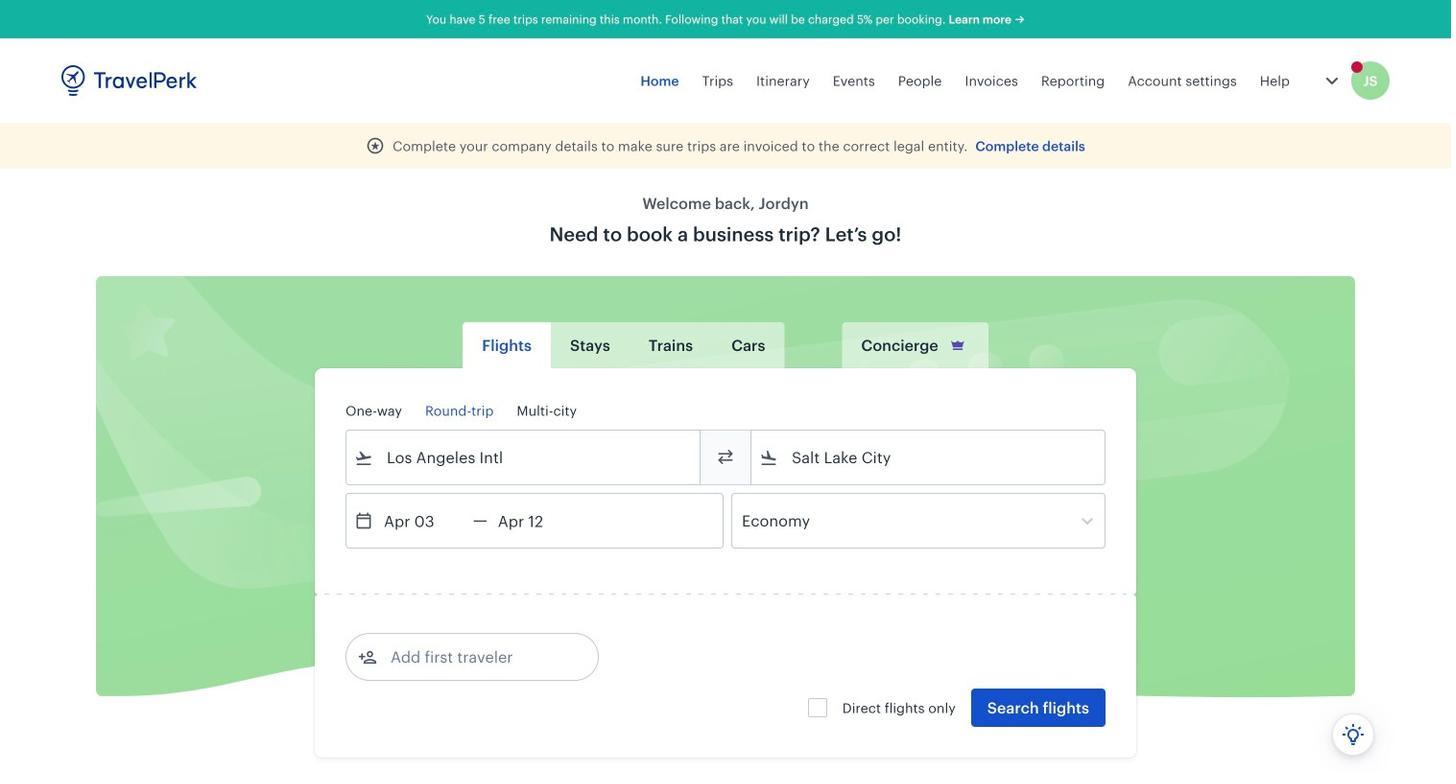Task type: vqa. For each thing, say whether or not it's contained in the screenshot.
'tooltip' at the right top of the page
no



Task type: describe. For each thing, give the bounding box(es) containing it.
Add first traveler search field
[[377, 642, 577, 673]]

Depart text field
[[373, 494, 473, 548]]

Return text field
[[487, 494, 587, 548]]

From search field
[[373, 442, 675, 473]]



Task type: locate. For each thing, give the bounding box(es) containing it.
To search field
[[778, 442, 1080, 473]]



